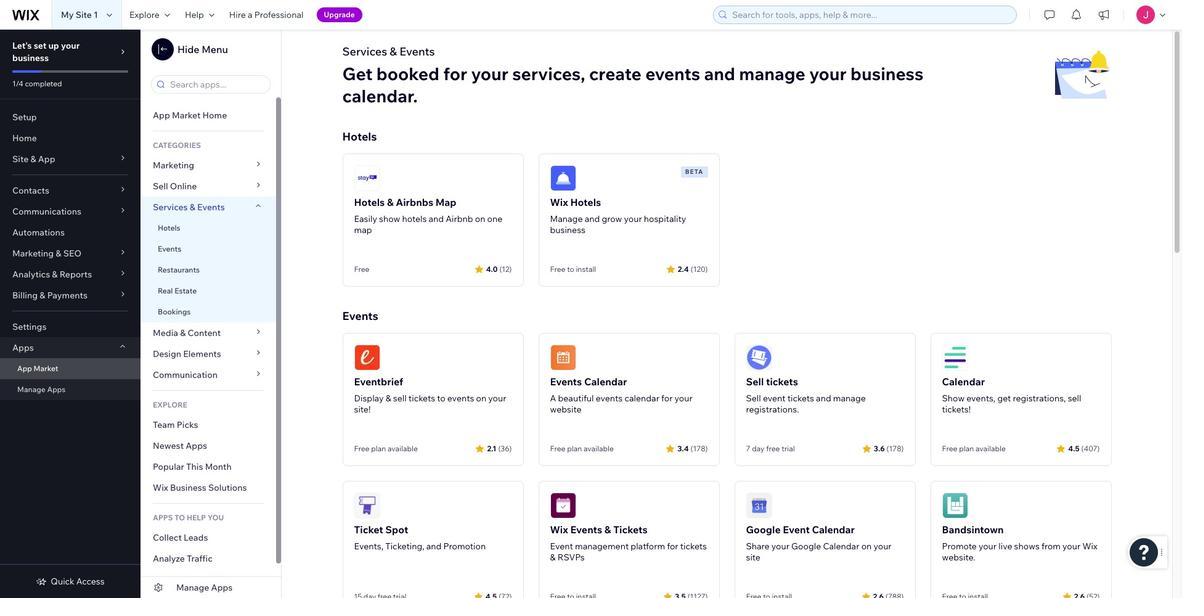 Task type: locate. For each thing, give the bounding box(es) containing it.
sell down eventbrief
[[393, 393, 407, 404]]

on inside google event calendar share your google calendar on your site
[[862, 541, 872, 552]]

beautiful
[[558, 393, 594, 404]]

free plan available down tickets!
[[942, 444, 1006, 453]]

plan
[[371, 444, 386, 453], [567, 444, 582, 453], [960, 444, 974, 453]]

google right share
[[792, 541, 821, 552]]

for inside wix events & tickets event management platform for tickets & rsvps
[[667, 541, 679, 552]]

available for display
[[388, 444, 418, 453]]

tickets
[[614, 524, 648, 536]]

& inside site & app dropdown button
[[30, 154, 36, 165]]

app for app market
[[17, 364, 32, 373]]

apps down app market link
[[47, 385, 66, 394]]

and inside ticket spot events, ticketing, and promotion
[[427, 541, 442, 552]]

1 vertical spatial manage apps link
[[141, 577, 281, 598]]

0 horizontal spatial plan
[[371, 444, 386, 453]]

Search for tools, apps, help & more... field
[[729, 6, 1013, 23]]

free plan available down website
[[550, 444, 614, 453]]

wix for business
[[153, 482, 168, 493]]

1 horizontal spatial home
[[203, 110, 227, 121]]

interact
[[153, 574, 185, 585]]

0 horizontal spatial sell
[[393, 393, 407, 404]]

1 vertical spatial sell
[[746, 376, 764, 388]]

1 vertical spatial google
[[792, 541, 821, 552]]

(178) right 3.6
[[887, 444, 904, 453]]

1 vertical spatial home
[[12, 133, 37, 144]]

0 vertical spatial app
[[153, 110, 170, 121]]

1 horizontal spatial manage
[[176, 582, 209, 593]]

wix down wix events & tickets logo
[[550, 524, 568, 536]]

on inside eventbrief display & sell tickets to events on your site!
[[476, 393, 487, 404]]

wix for events
[[550, 524, 568, 536]]

wix events & tickets event management platform for tickets & rsvps
[[550, 524, 707, 563]]

services up get at the left of page
[[343, 44, 387, 59]]

home down search apps... field
[[203, 110, 227, 121]]

wix for hotels
[[550, 196, 568, 208]]

free plan available for display
[[354, 444, 418, 453]]

1 horizontal spatial manage
[[834, 393, 866, 404]]

1 vertical spatial manage
[[834, 393, 866, 404]]

your inside the let's set up your business
[[61, 40, 80, 51]]

estate
[[175, 286, 197, 295]]

1 vertical spatial site
[[12, 154, 29, 165]]

your inside events calendar a beautiful events calendar for your website
[[675, 393, 693, 404]]

business up free to install
[[550, 224, 586, 236]]

2 horizontal spatial manage
[[550, 213, 583, 224]]

events up booked
[[400, 44, 435, 59]]

0 horizontal spatial free plan available
[[354, 444, 418, 453]]

1 horizontal spatial google
[[792, 541, 821, 552]]

sell left 'event' at the right bottom
[[746, 393, 761, 404]]

services inside services & events get booked for your services, create events and manage your business calendar.
[[343, 44, 387, 59]]

app inside 'link'
[[153, 110, 170, 121]]

services for services & events
[[153, 202, 188, 213]]

to inside eventbrief display & sell tickets to events on your site!
[[437, 393, 446, 404]]

1 horizontal spatial free plan available
[[550, 444, 614, 453]]

home inside 'link'
[[203, 110, 227, 121]]

2 free plan available from the left
[[550, 444, 614, 453]]

professional
[[254, 9, 304, 20]]

bandsintown
[[942, 524, 1004, 536]]

1 vertical spatial to
[[437, 393, 446, 404]]

media & content
[[153, 327, 221, 339]]

events up management
[[571, 524, 603, 536]]

1 free plan available from the left
[[354, 444, 418, 453]]

on for google
[[862, 541, 872, 552]]

& inside media & content link
[[180, 327, 186, 339]]

& inside marketing & seo dropdown button
[[56, 248, 61, 259]]

help button
[[178, 0, 222, 30]]

& right media
[[180, 327, 186, 339]]

1 horizontal spatial events
[[596, 393, 623, 404]]

4.5
[[1069, 444, 1080, 453]]

for right calendar
[[662, 393, 673, 404]]

market inside 'link'
[[172, 110, 201, 121]]

2.1
[[487, 444, 497, 453]]

sell inside sidebar element
[[153, 181, 168, 192]]

events inside eventbrief display & sell tickets to events on your site!
[[448, 393, 474, 404]]

market up categories
[[172, 110, 201, 121]]

market for app market
[[34, 364, 58, 373]]

business down let's
[[12, 52, 49, 64]]

& inside billing & payments popup button
[[40, 290, 45, 301]]

app up categories
[[153, 110, 170, 121]]

0 vertical spatial on
[[475, 213, 486, 224]]

for right booked
[[443, 63, 467, 84]]

marketing up 'analytics'
[[12, 248, 54, 259]]

team picks
[[153, 419, 198, 430]]

wix inside wix hotels manage and grow your hospitality business
[[550, 196, 568, 208]]

display
[[354, 393, 384, 404]]

free for eventbrief
[[354, 444, 370, 453]]

site up contacts in the left top of the page
[[12, 154, 29, 165]]

3 free plan available from the left
[[942, 444, 1006, 453]]

manage down wix hotels logo
[[550, 213, 583, 224]]

0 vertical spatial manage apps
[[17, 385, 66, 394]]

and inside services & events get booked for your services, create events and manage your business calendar.
[[705, 63, 736, 84]]

media & content link
[[141, 322, 276, 343]]

marketing for marketing & seo
[[12, 248, 54, 259]]

google event calendar share your google calendar on your site
[[746, 524, 892, 563]]

plan down website
[[567, 444, 582, 453]]

services for services & events get booked for your services, create events and manage your business calendar.
[[343, 44, 387, 59]]

wix inside wix business solutions "link"
[[153, 482, 168, 493]]

reports
[[60, 269, 92, 280]]

explore
[[129, 9, 160, 20]]

google up share
[[746, 524, 781, 536]]

1 (178) from the left
[[691, 444, 708, 453]]

& left the seo
[[56, 248, 61, 259]]

free plan available down site!
[[354, 444, 418, 453]]

available for calendar
[[584, 444, 614, 453]]

install
[[576, 265, 596, 274]]

plan down tickets!
[[960, 444, 974, 453]]

your inside wix hotels manage and grow your hospitality business
[[624, 213, 642, 224]]

1 horizontal spatial services
[[343, 44, 387, 59]]

available down eventbrief display & sell tickets to events on your site!
[[388, 444, 418, 453]]

0 vertical spatial marketing
[[153, 160, 194, 171]]

1 horizontal spatial manage apps
[[176, 582, 233, 593]]

2 horizontal spatial plan
[[960, 444, 974, 453]]

market for app market home
[[172, 110, 201, 121]]

manage apps
[[17, 385, 66, 394], [176, 582, 233, 593]]

app for app market home
[[153, 110, 170, 121]]

0 vertical spatial google
[[746, 524, 781, 536]]

2 available from the left
[[584, 444, 614, 453]]

hotels down wix hotels logo
[[571, 196, 601, 208]]

site left "1" on the left of the page
[[76, 9, 92, 20]]

wix hotels logo image
[[550, 165, 576, 191]]

sell
[[153, 181, 168, 192], [746, 376, 764, 388], [746, 393, 761, 404]]

1 plan from the left
[[371, 444, 386, 453]]

sidebar element
[[0, 30, 141, 598], [141, 30, 282, 598]]

tickets up 'event' at the right bottom
[[766, 376, 799, 388]]

1 vertical spatial marketing
[[12, 248, 54, 259]]

events inside services & events get booked for your services, create events and manage your business calendar.
[[646, 63, 701, 84]]

manage apps link
[[0, 379, 141, 400], [141, 577, 281, 598]]

1 vertical spatial services
[[153, 202, 188, 213]]

1 vertical spatial market
[[34, 364, 58, 373]]

2 (178) from the left
[[887, 444, 904, 453]]

4.5 (407)
[[1069, 444, 1100, 453]]

1 vertical spatial event
[[550, 541, 573, 552]]

1 horizontal spatial plan
[[567, 444, 582, 453]]

& inside services & events get booked for your services, create events and manage your business calendar.
[[390, 44, 397, 59]]

wix hotels manage and grow your hospitality business
[[550, 196, 686, 236]]

tickets right display
[[409, 393, 435, 404]]

manage
[[740, 63, 806, 84], [834, 393, 866, 404]]

events inside wix events & tickets event management platform for tickets & rsvps
[[571, 524, 603, 536]]

marketing inside dropdown button
[[12, 248, 54, 259]]

(178) right 3.4
[[691, 444, 708, 453]]

1 vertical spatial manage
[[17, 385, 46, 394]]

popular
[[153, 461, 184, 472]]

2 horizontal spatial app
[[153, 110, 170, 121]]

1 vertical spatial app
[[38, 154, 55, 165]]

1 vertical spatial for
[[662, 393, 673, 404]]

design elements
[[153, 348, 221, 359]]

1 sidebar element from the left
[[0, 30, 141, 598]]

hospitality
[[644, 213, 686, 224]]

plan for show
[[960, 444, 974, 453]]

plan down display
[[371, 444, 386, 453]]

events up hotels link
[[197, 202, 225, 213]]

hotels up hotels & airbnbs map logo
[[343, 129, 377, 144]]

to
[[567, 265, 574, 274], [437, 393, 446, 404]]

3 available from the left
[[976, 444, 1006, 453]]

app down settings
[[17, 364, 32, 373]]

explore
[[153, 400, 187, 409]]

& for analytics & reports
[[52, 269, 58, 280]]

3.4 (178)
[[678, 444, 708, 453]]

plan for calendar
[[567, 444, 582, 453]]

hotels link
[[141, 218, 276, 239]]

0 horizontal spatial events
[[448, 393, 474, 404]]

1 horizontal spatial marketing
[[153, 160, 194, 171]]

content
[[188, 327, 221, 339]]

app market
[[17, 364, 58, 373]]

& down eventbrief
[[386, 393, 391, 404]]

collect leads link
[[141, 527, 276, 548]]

wix events & tickets logo image
[[550, 493, 576, 519]]

for right platform
[[667, 541, 679, 552]]

business
[[170, 482, 206, 493]]

eventbrief display & sell tickets to events on your site!
[[354, 376, 507, 415]]

1 available from the left
[[388, 444, 418, 453]]

2 vertical spatial app
[[17, 364, 32, 373]]

0 horizontal spatial manage
[[740, 63, 806, 84]]

hotels down services & events
[[158, 223, 180, 232]]

1 horizontal spatial business
[[550, 224, 586, 236]]

manage apps down analyze traffic link
[[176, 582, 233, 593]]

completed
[[25, 79, 62, 88]]

1 sell from the left
[[393, 393, 407, 404]]

hotels up easily
[[354, 196, 385, 208]]

free down "map"
[[354, 265, 370, 274]]

calendar logo image
[[942, 345, 968, 371]]

& up contacts in the left top of the page
[[30, 154, 36, 165]]

free for calendar
[[942, 444, 958, 453]]

1 horizontal spatial event
[[783, 524, 810, 536]]

2 horizontal spatial events
[[646, 63, 701, 84]]

services inside the services & events link
[[153, 202, 188, 213]]

0 horizontal spatial to
[[437, 393, 446, 404]]

2 vertical spatial for
[[667, 541, 679, 552]]

apps
[[12, 342, 34, 353], [47, 385, 66, 394], [186, 440, 207, 451], [211, 582, 233, 593]]

app inside dropdown button
[[38, 154, 55, 165]]

sell right registrations,
[[1068, 393, 1082, 404]]

1 vertical spatial on
[[476, 393, 487, 404]]

market
[[172, 110, 201, 121], [34, 364, 58, 373]]

& for services & events
[[190, 202, 195, 213]]

0 vertical spatial manage
[[550, 213, 583, 224]]

0 vertical spatial site
[[76, 9, 92, 20]]

event
[[783, 524, 810, 536], [550, 541, 573, 552]]

newest
[[153, 440, 184, 451]]

ticket spot logo image
[[354, 493, 380, 519]]

registrations.
[[746, 404, 799, 415]]

2 plan from the left
[[567, 444, 582, 453]]

business inside services & events get booked for your services, create events and manage your business calendar.
[[851, 63, 924, 84]]

tickets right platform
[[681, 541, 707, 552]]

free down site!
[[354, 444, 370, 453]]

hotels
[[343, 129, 377, 144], [354, 196, 385, 208], [571, 196, 601, 208], [158, 223, 180, 232]]

free plan available
[[354, 444, 418, 453], [550, 444, 614, 453], [942, 444, 1006, 453]]

manage apps link down app market
[[0, 379, 141, 400]]

0 horizontal spatial manage
[[17, 385, 46, 394]]

0 horizontal spatial services
[[153, 202, 188, 213]]

setup link
[[0, 107, 141, 128]]

on
[[475, 213, 486, 224], [476, 393, 487, 404], [862, 541, 872, 552]]

0 horizontal spatial marketing
[[12, 248, 54, 259]]

& right "billing" on the left
[[40, 290, 45, 301]]

events calendar a beautiful events calendar for your website
[[550, 376, 693, 415]]

manage inside wix hotels manage and grow your hospitality business
[[550, 213, 583, 224]]

2 horizontal spatial free plan available
[[942, 444, 1006, 453]]

app down home link
[[38, 154, 55, 165]]

site!
[[354, 404, 371, 415]]

sell down sell tickets logo
[[746, 376, 764, 388]]

hotels inside hotels & airbnbs map easily show hotels and airbnb on one map
[[354, 196, 385, 208]]

show
[[379, 213, 400, 224]]

2 sidebar element from the left
[[141, 30, 282, 598]]

manage down traffic
[[176, 582, 209, 593]]

0 horizontal spatial market
[[34, 364, 58, 373]]

airbnb
[[446, 213, 473, 224]]

0 horizontal spatial available
[[388, 444, 418, 453]]

analytics
[[12, 269, 50, 280]]

home link
[[0, 128, 141, 149]]

& up show
[[387, 196, 394, 208]]

0 horizontal spatial site
[[12, 154, 29, 165]]

grow
[[602, 213, 622, 224]]

(178)
[[691, 444, 708, 453], [887, 444, 904, 453]]

Search apps... field
[[166, 76, 266, 93]]

2 horizontal spatial available
[[976, 444, 1006, 453]]

1 horizontal spatial available
[[584, 444, 614, 453]]

2 horizontal spatial business
[[851, 63, 924, 84]]

this
[[186, 461, 203, 472]]

& left "reports"
[[52, 269, 58, 280]]

(178) for tickets
[[887, 444, 904, 453]]

bandsintown promote your live shows from your wix website.
[[942, 524, 1098, 563]]

available down events,
[[976, 444, 1006, 453]]

bandsintown logo image
[[942, 493, 968, 519]]

0 vertical spatial market
[[172, 110, 201, 121]]

wix down popular
[[153, 482, 168, 493]]

hide menu button
[[152, 38, 228, 60]]

manage apps down app market
[[17, 385, 66, 394]]

0 horizontal spatial (178)
[[691, 444, 708, 453]]

apps inside dropdown button
[[12, 342, 34, 353]]

1 horizontal spatial to
[[567, 265, 574, 274]]

2 sell from the left
[[1068, 393, 1082, 404]]

collect leads
[[153, 532, 208, 543]]

free down website
[[550, 444, 566, 453]]

interact with visitors
[[153, 574, 237, 585]]

services down sell online
[[153, 202, 188, 213]]

0 horizontal spatial home
[[12, 133, 37, 144]]

0 vertical spatial to
[[567, 265, 574, 274]]

0 vertical spatial for
[[443, 63, 467, 84]]

wix right the from
[[1083, 541, 1098, 552]]

0 vertical spatial event
[[783, 524, 810, 536]]

calendar
[[584, 376, 627, 388], [942, 376, 985, 388], [812, 524, 855, 536], [823, 541, 860, 552]]

& inside hotels & airbnbs map easily show hotels and airbnb on one map
[[387, 196, 394, 208]]

0 horizontal spatial app
[[17, 364, 32, 373]]

event inside wix events & tickets event management platform for tickets & rsvps
[[550, 541, 573, 552]]

seo
[[63, 248, 81, 259]]

0 vertical spatial sell
[[153, 181, 168, 192]]

1 horizontal spatial app
[[38, 154, 55, 165]]

events up restaurants
[[158, 244, 181, 253]]

business down search for tools, apps, help & more... field
[[851, 63, 924, 84]]

manage apps link down analyze traffic link
[[141, 577, 281, 598]]

1 horizontal spatial (178)
[[887, 444, 904, 453]]

spot
[[386, 524, 408, 536]]

eventbrief logo image
[[354, 345, 380, 371]]

wix down wix hotels logo
[[550, 196, 568, 208]]

& inside the services & events link
[[190, 202, 195, 213]]

free plan available for calendar
[[550, 444, 614, 453]]

quick
[[51, 576, 74, 587]]

0 vertical spatial home
[[203, 110, 227, 121]]

home down setup
[[12, 133, 37, 144]]

google
[[746, 524, 781, 536], [792, 541, 821, 552]]

0 horizontal spatial event
[[550, 541, 573, 552]]

7 day free trial
[[746, 444, 795, 453]]

free
[[354, 265, 370, 274], [550, 265, 566, 274], [354, 444, 370, 453], [550, 444, 566, 453], [942, 444, 958, 453]]

free for events
[[550, 444, 566, 453]]

3 plan from the left
[[960, 444, 974, 453]]

wix business solutions link
[[141, 477, 276, 498]]

registrations,
[[1013, 393, 1066, 404]]

2 vertical spatial manage
[[176, 582, 209, 593]]

available for show
[[976, 444, 1006, 453]]

2 vertical spatial on
[[862, 541, 872, 552]]

sidebar element containing let's set up your business
[[0, 30, 141, 598]]

free down tickets!
[[942, 444, 958, 453]]

wix inside wix events & tickets event management platform for tickets & rsvps
[[550, 524, 568, 536]]

1 horizontal spatial sell
[[1068, 393, 1082, 404]]

to
[[175, 513, 185, 522]]

marketing down categories
[[153, 160, 194, 171]]

0 horizontal spatial manage apps
[[17, 385, 66, 394]]

sell left online
[[153, 181, 168, 192]]

services & events link
[[141, 197, 276, 218]]

events up beautiful
[[550, 376, 582, 388]]

available down beautiful
[[584, 444, 614, 453]]

my
[[61, 9, 74, 20]]

sell inside eventbrief display & sell tickets to events on your site!
[[393, 393, 407, 404]]

& down online
[[190, 202, 195, 213]]

home
[[203, 110, 227, 121], [12, 133, 37, 144]]

0 horizontal spatial business
[[12, 52, 49, 64]]

0 vertical spatial services
[[343, 44, 387, 59]]

manage down app market
[[17, 385, 46, 394]]

communication
[[153, 369, 220, 380]]

& for media & content
[[180, 327, 186, 339]]

business
[[12, 52, 49, 64], [851, 63, 924, 84], [550, 224, 586, 236]]

events calendar logo image
[[550, 345, 576, 371]]

market down apps dropdown button
[[34, 364, 58, 373]]

business inside wix hotels manage and grow your hospitality business
[[550, 224, 586, 236]]

1 horizontal spatial market
[[172, 110, 201, 121]]

apps down settings
[[12, 342, 34, 353]]

0 vertical spatial manage
[[740, 63, 806, 84]]

& up booked
[[390, 44, 397, 59]]

sell online link
[[141, 176, 276, 197]]

& inside analytics & reports popup button
[[52, 269, 58, 280]]



Task type: describe. For each thing, give the bounding box(es) containing it.
events,
[[967, 393, 996, 404]]

visitors
[[206, 574, 237, 585]]

analyze traffic link
[[141, 548, 276, 569]]

2.4
[[678, 264, 689, 273]]

contacts
[[12, 185, 49, 196]]

newest apps
[[153, 440, 207, 451]]

hire a professional link
[[222, 0, 311, 30]]

you
[[208, 513, 224, 522]]

design elements link
[[141, 343, 276, 364]]

4.0 (12)
[[486, 264, 512, 273]]

& for marketing & seo
[[56, 248, 61, 259]]

1/4 completed
[[12, 79, 62, 88]]

eventbrief
[[354, 376, 404, 388]]

wix inside bandsintown promote your live shows from your wix website.
[[1083, 541, 1098, 552]]

and inside the sell tickets sell event tickets and manage registrations.
[[816, 393, 832, 404]]

beta
[[686, 168, 704, 176]]

events up eventbrief logo
[[343, 309, 378, 323]]

restaurants
[[158, 265, 200, 274]]

a
[[248, 9, 253, 20]]

(36)
[[498, 444, 512, 453]]

map
[[354, 224, 372, 236]]

communication link
[[141, 364, 276, 385]]

tickets!
[[942, 404, 971, 415]]

1 vertical spatial manage apps
[[176, 582, 233, 593]]

site & app
[[12, 154, 55, 165]]

bookings link
[[141, 302, 276, 322]]

tickets right 'event' at the right bottom
[[788, 393, 814, 404]]

& for hotels & airbnbs map easily show hotels and airbnb on one map
[[387, 196, 394, 208]]

team picks link
[[141, 414, 276, 435]]

apps up this
[[186, 440, 207, 451]]

tickets inside wix events & tickets event management platform for tickets & rsvps
[[681, 541, 707, 552]]

free to install
[[550, 265, 596, 274]]

& up management
[[605, 524, 611, 536]]

analyze traffic
[[153, 553, 213, 564]]

sidebar element containing hide menu
[[141, 30, 282, 598]]

elements
[[183, 348, 221, 359]]

analytics & reports button
[[0, 264, 141, 285]]

1 horizontal spatial site
[[76, 9, 92, 20]]

and inside wix hotels manage and grow your hospitality business
[[585, 213, 600, 224]]

calendar inside events calendar a beautiful events calendar for your website
[[584, 376, 627, 388]]

calendar
[[625, 393, 660, 404]]

marketing for marketing
[[153, 160, 194, 171]]

(178) for calendar
[[691, 444, 708, 453]]

on inside hotels & airbnbs map easily show hotels and airbnb on one map
[[475, 213, 486, 224]]

website.
[[942, 552, 976, 563]]

marketing link
[[141, 155, 276, 176]]

for inside services & events get booked for your services, create events and manage your business calendar.
[[443, 63, 467, 84]]

leads
[[184, 532, 208, 543]]

on for eventbrief
[[476, 393, 487, 404]]

ticket
[[354, 524, 383, 536]]

hotels inside sidebar element
[[158, 223, 180, 232]]

2.1 (36)
[[487, 444, 512, 453]]

sell for online
[[153, 181, 168, 192]]

sell online
[[153, 181, 197, 192]]

real estate link
[[141, 281, 276, 302]]

services & events
[[153, 202, 225, 213]]

calendar show events, get registrations, sell tickets!
[[942, 376, 1082, 415]]

sell tickets logo image
[[746, 345, 772, 371]]

booked
[[377, 63, 440, 84]]

platform
[[631, 541, 665, 552]]

day
[[752, 444, 765, 453]]

1
[[94, 9, 98, 20]]

picks
[[177, 419, 198, 430]]

shows
[[1015, 541, 1040, 552]]

plan for display
[[371, 444, 386, 453]]

hire
[[229, 9, 246, 20]]

website
[[550, 404, 582, 415]]

popular this month link
[[141, 456, 276, 477]]

& left rsvps
[[550, 552, 556, 563]]

events inside events calendar a beautiful events calendar for your website
[[550, 376, 582, 388]]

& for billing & payments
[[40, 290, 45, 301]]

0 horizontal spatial google
[[746, 524, 781, 536]]

free
[[767, 444, 780, 453]]

help
[[187, 513, 206, 522]]

hotels & airbnbs map logo image
[[354, 165, 380, 191]]

apps
[[153, 513, 173, 522]]

interact with visitors link
[[141, 569, 276, 590]]

get
[[343, 63, 373, 84]]

events inside services & events get booked for your services, create events and manage your business calendar.
[[400, 44, 435, 59]]

free left 'install'
[[550, 265, 566, 274]]

tickets inside eventbrief display & sell tickets to events on your site!
[[409, 393, 435, 404]]

bookings
[[158, 307, 191, 316]]

manage inside the sell tickets sell event tickets and manage registrations.
[[834, 393, 866, 404]]

& for site & app
[[30, 154, 36, 165]]

settings link
[[0, 316, 141, 337]]

hide
[[178, 43, 200, 55]]

real estate
[[158, 286, 197, 295]]

site inside site & app dropdown button
[[12, 154, 29, 165]]

menu
[[202, 43, 228, 55]]

2 vertical spatial sell
[[746, 393, 761, 404]]

management
[[575, 541, 629, 552]]

ticketing,
[[386, 541, 425, 552]]

apps to help you
[[153, 513, 224, 522]]

popular this month
[[153, 461, 232, 472]]

let's
[[12, 40, 32, 51]]

create
[[589, 63, 642, 84]]

& inside eventbrief display & sell tickets to events on your site!
[[386, 393, 391, 404]]

marketing & seo
[[12, 248, 81, 259]]

solutions
[[208, 482, 247, 493]]

and inside hotels & airbnbs map easily show hotels and airbnb on one map
[[429, 213, 444, 224]]

calendar inside calendar show events, get registrations, sell tickets!
[[942, 376, 985, 388]]

quick access button
[[36, 576, 105, 587]]

with
[[187, 574, 204, 585]]

business inside the let's set up your business
[[12, 52, 49, 64]]

analyze
[[153, 553, 185, 564]]

events inside events calendar a beautiful events calendar for your website
[[596, 393, 623, 404]]

(120)
[[691, 264, 708, 273]]

free plan available for show
[[942, 444, 1006, 453]]

map
[[436, 196, 457, 208]]

app market link
[[0, 358, 141, 379]]

apps right with at the bottom left of page
[[211, 582, 233, 593]]

live
[[999, 541, 1013, 552]]

0 vertical spatial manage apps link
[[0, 379, 141, 400]]

google event calendar logo image
[[746, 493, 772, 519]]

upgrade button
[[317, 7, 362, 22]]

month
[[205, 461, 232, 472]]

2.4 (120)
[[678, 264, 708, 273]]

event inside google event calendar share your google calendar on your site
[[783, 524, 810, 536]]

for inside events calendar a beautiful events calendar for your website
[[662, 393, 673, 404]]

hotels inside wix hotels manage and grow your hospitality business
[[571, 196, 601, 208]]

restaurants link
[[141, 260, 276, 281]]

sell inside calendar show events, get registrations, sell tickets!
[[1068, 393, 1082, 404]]

automations link
[[0, 222, 141, 243]]

1/4
[[12, 79, 23, 88]]

payments
[[47, 290, 88, 301]]

manage inside services & events get booked for your services, create events and manage your business calendar.
[[740, 63, 806, 84]]

& for services & events get booked for your services, create events and manage your business calendar.
[[390, 44, 397, 59]]

your inside eventbrief display & sell tickets to events on your site!
[[489, 393, 507, 404]]

events,
[[354, 541, 384, 552]]

sell for tickets
[[746, 376, 764, 388]]

sell tickets sell event tickets and manage registrations.
[[746, 376, 866, 415]]



Task type: vqa. For each thing, say whether or not it's contained in the screenshot.
the Communication to the bottom
no



